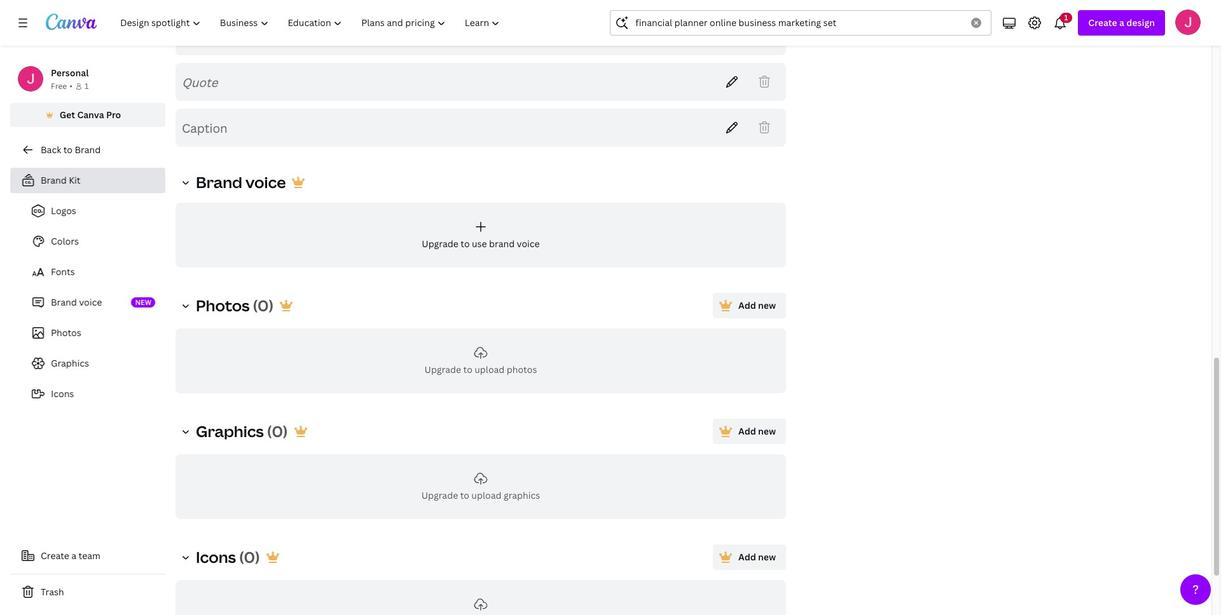 Task type: vqa. For each thing, say whether or not it's contained in the screenshot.
button
no



Task type: locate. For each thing, give the bounding box(es) containing it.
0 vertical spatial a
[[1120, 17, 1125, 29]]

a inside button
[[71, 550, 76, 562]]

new for icons (0)
[[758, 552, 776, 564]]

0 vertical spatial add new button
[[713, 293, 786, 319]]

graphics for graphics (0)
[[196, 421, 264, 442]]

add for icons (0)
[[739, 552, 756, 564]]

create inside button
[[41, 550, 69, 562]]

1 add new button from the top
[[713, 293, 786, 319]]

photos
[[196, 295, 250, 316], [51, 327, 81, 339]]

get canva pro button
[[10, 103, 165, 127]]

upgrade to upload graphics
[[422, 490, 540, 502]]

upload
[[475, 364, 505, 376], [472, 490, 502, 502]]

0 horizontal spatial photos
[[51, 327, 81, 339]]

to left the use
[[461, 238, 470, 250]]

kit
[[69, 174, 80, 186]]

2 vertical spatial add
[[739, 552, 756, 564]]

back to brand
[[41, 144, 101, 156]]

graphics inside 'link'
[[51, 358, 89, 370]]

new element
[[131, 298, 155, 308]]

photos for photos
[[51, 327, 81, 339]]

a left design
[[1120, 17, 1125, 29]]

create left the team
[[41, 550, 69, 562]]

a inside dropdown button
[[1120, 17, 1125, 29]]

2 add new from the top
[[739, 426, 776, 438]]

add new button
[[713, 293, 786, 319], [713, 419, 786, 445], [713, 545, 786, 571]]

0 horizontal spatial create
[[41, 550, 69, 562]]

graphics link
[[20, 351, 165, 377]]

brand left the kit
[[41, 174, 67, 186]]

0 horizontal spatial brand voice
[[51, 296, 102, 309]]

photos link
[[20, 321, 165, 346]]

add new
[[739, 300, 776, 312], [739, 426, 776, 438], [739, 552, 776, 564]]

create for create a team
[[41, 550, 69, 562]]

icons for icons
[[51, 388, 74, 400]]

free •
[[51, 81, 72, 92]]

Search search field
[[636, 11, 964, 35]]

0 horizontal spatial voice
[[79, 296, 102, 309]]

add new button for graphics (0)
[[713, 419, 786, 445]]

create for create a design
[[1089, 17, 1118, 29]]

2 new from the top
[[758, 426, 776, 438]]

0 vertical spatial add
[[739, 300, 756, 312]]

upload for photos (0)
[[475, 364, 505, 376]]

0 vertical spatial new
[[758, 300, 776, 312]]

0 horizontal spatial graphics
[[51, 358, 89, 370]]

create
[[1089, 17, 1118, 29], [41, 550, 69, 562]]

1 horizontal spatial create
[[1089, 17, 1118, 29]]

upload for graphics (0)
[[472, 490, 502, 502]]

to inside button
[[463, 364, 473, 376]]

1 horizontal spatial icons
[[196, 547, 236, 568]]

design
[[1127, 17, 1155, 29]]

upgrade inside button
[[425, 364, 461, 376]]

a left the team
[[71, 550, 76, 562]]

to for upgrade to upload photos
[[463, 364, 473, 376]]

canva
[[77, 109, 104, 121]]

3 add new button from the top
[[713, 545, 786, 571]]

1 vertical spatial icons
[[196, 547, 236, 568]]

2 add from the top
[[739, 426, 756, 438]]

1 vertical spatial upload
[[472, 490, 502, 502]]

new
[[758, 300, 776, 312], [758, 426, 776, 438], [758, 552, 776, 564]]

1 vertical spatial add new
[[739, 426, 776, 438]]

a
[[1120, 17, 1125, 29], [71, 550, 76, 562]]

1 vertical spatial voice
[[517, 238, 540, 250]]

to right back
[[63, 144, 72, 156]]

2 vertical spatial add new
[[739, 552, 776, 564]]

photos (0)
[[196, 295, 274, 316]]

2 add new button from the top
[[713, 419, 786, 445]]

upgrade to use brand voice
[[422, 238, 540, 250]]

(0)
[[253, 295, 274, 316], [267, 421, 288, 442], [239, 547, 260, 568]]

to
[[63, 144, 72, 156], [461, 238, 470, 250], [463, 364, 473, 376], [460, 490, 469, 502]]

colors link
[[20, 229, 165, 254]]

a for design
[[1120, 17, 1125, 29]]

0 vertical spatial (0)
[[253, 295, 274, 316]]

1 horizontal spatial a
[[1120, 17, 1125, 29]]

(0) for graphics
[[267, 421, 288, 442]]

2 vertical spatial voice
[[79, 296, 102, 309]]

0 vertical spatial create
[[1089, 17, 1118, 29]]

0 horizontal spatial icons
[[51, 388, 74, 400]]

add
[[739, 300, 756, 312], [739, 426, 756, 438], [739, 552, 756, 564]]

1
[[85, 81, 89, 92]]

new for graphics (0)
[[758, 426, 776, 438]]

add new button for photos (0)
[[713, 293, 786, 319]]

to for back to brand
[[63, 144, 72, 156]]

0 vertical spatial graphics
[[51, 358, 89, 370]]

upload left photos
[[475, 364, 505, 376]]

brand inside list
[[51, 296, 77, 309]]

2 horizontal spatial voice
[[517, 238, 540, 250]]

2 vertical spatial upgrade
[[422, 490, 458, 502]]

icons link
[[20, 382, 165, 407]]

3 add from the top
[[739, 552, 756, 564]]

graphics
[[51, 358, 89, 370], [196, 421, 264, 442]]

brand down fonts at the left top
[[51, 296, 77, 309]]

upload inside button
[[472, 490, 502, 502]]

upgrade
[[422, 238, 459, 250], [425, 364, 461, 376], [422, 490, 458, 502]]

2 vertical spatial add new button
[[713, 545, 786, 571]]

create left design
[[1089, 17, 1118, 29]]

create inside dropdown button
[[1089, 17, 1118, 29]]

1 vertical spatial create
[[41, 550, 69, 562]]

fonts link
[[20, 260, 165, 285]]

3 add new from the top
[[739, 552, 776, 564]]

3 new from the top
[[758, 552, 776, 564]]

1 vertical spatial a
[[71, 550, 76, 562]]

0 vertical spatial brand voice
[[196, 172, 286, 193]]

photos inside 'brand kit' list
[[51, 327, 81, 339]]

add new for photos (0)
[[739, 300, 776, 312]]

create a design
[[1089, 17, 1155, 29]]

add new button for icons (0)
[[713, 545, 786, 571]]

icons inside 'brand kit' list
[[51, 388, 74, 400]]

1 new from the top
[[758, 300, 776, 312]]

james peterson image
[[1176, 10, 1201, 35]]

2 vertical spatial (0)
[[239, 547, 260, 568]]

(0) for icons
[[239, 547, 260, 568]]

brand
[[489, 238, 515, 250]]

icons (0)
[[196, 547, 260, 568]]

1 vertical spatial add new button
[[713, 419, 786, 445]]

brand
[[75, 144, 101, 156], [196, 172, 242, 193], [41, 174, 67, 186], [51, 296, 77, 309]]

to left graphics
[[460, 490, 469, 502]]

0 vertical spatial icons
[[51, 388, 74, 400]]

1 vertical spatial upgrade
[[425, 364, 461, 376]]

0 vertical spatial photos
[[196, 295, 250, 316]]

voice
[[246, 172, 286, 193], [517, 238, 540, 250], [79, 296, 102, 309]]

1 vertical spatial (0)
[[267, 421, 288, 442]]

get canva pro
[[60, 109, 121, 121]]

upload left graphics
[[472, 490, 502, 502]]

brand voice
[[196, 172, 286, 193], [51, 296, 102, 309]]

0 horizontal spatial a
[[71, 550, 76, 562]]

1 vertical spatial photos
[[51, 327, 81, 339]]

1 horizontal spatial photos
[[196, 295, 250, 316]]

1 vertical spatial graphics
[[196, 421, 264, 442]]

voice inside button
[[517, 238, 540, 250]]

trash link
[[10, 580, 165, 606]]

None search field
[[610, 10, 992, 36]]

1 vertical spatial brand voice
[[51, 296, 102, 309]]

•
[[70, 81, 72, 92]]

voice inside 'brand kit' list
[[79, 296, 102, 309]]

1 horizontal spatial graphics
[[196, 421, 264, 442]]

1 vertical spatial add
[[739, 426, 756, 438]]

upload inside button
[[475, 364, 505, 376]]

upgrade to upload graphics button
[[176, 455, 786, 520]]

upgrade for photos (0)
[[425, 364, 461, 376]]

icons for icons (0)
[[196, 547, 236, 568]]

1 horizontal spatial brand voice
[[196, 172, 286, 193]]

brand down caption
[[196, 172, 242, 193]]

0 vertical spatial add new
[[739, 300, 776, 312]]

free
[[51, 81, 67, 92]]

new for photos (0)
[[758, 300, 776, 312]]

0 vertical spatial upload
[[475, 364, 505, 376]]

1 horizontal spatial voice
[[246, 172, 286, 193]]

2 vertical spatial new
[[758, 552, 776, 564]]

icons
[[51, 388, 74, 400], [196, 547, 236, 568]]

1 add new from the top
[[739, 300, 776, 312]]

to left photos
[[463, 364, 473, 376]]

1 add from the top
[[739, 300, 756, 312]]

1 vertical spatial new
[[758, 426, 776, 438]]



Task type: describe. For each thing, give the bounding box(es) containing it.
photos
[[507, 364, 537, 376]]

caption button
[[182, 120, 711, 136]]

brand up the brand kit 'link'
[[75, 144, 101, 156]]

brand kit list
[[10, 193, 165, 407]]

photos for photos (0)
[[196, 295, 250, 316]]

quote
[[182, 74, 218, 90]]

create a design button
[[1079, 10, 1166, 36]]

to for upgrade to use brand voice
[[461, 238, 470, 250]]

0 vertical spatial upgrade
[[422, 238, 459, 250]]

upgrade to upload photos button
[[176, 329, 786, 394]]

new
[[135, 298, 151, 307]]

graphics (0)
[[196, 421, 288, 442]]

graphics for graphics
[[51, 358, 89, 370]]

personal
[[51, 67, 89, 79]]

logos link
[[20, 198, 165, 224]]

brand voice button
[[196, 172, 306, 193]]

back
[[41, 144, 61, 156]]

create a team button
[[10, 544, 165, 569]]

brand kit link
[[10, 168, 165, 193]]

a for team
[[71, 550, 76, 562]]

upgrade to upload photos
[[425, 364, 537, 376]]

brand voice inside 'brand kit' list
[[51, 296, 102, 309]]

quote button
[[182, 74, 711, 90]]

caption
[[182, 120, 228, 136]]

colors
[[51, 235, 79, 247]]

upgrade to use brand voice button
[[176, 203, 786, 268]]

0 vertical spatial voice
[[246, 172, 286, 193]]

to for upgrade to upload graphics
[[460, 490, 469, 502]]

fonts
[[51, 266, 75, 278]]

(0) for photos
[[253, 295, 274, 316]]

graphics
[[504, 490, 540, 502]]

trash
[[41, 587, 64, 599]]

logos
[[51, 205, 76, 217]]

pro
[[106, 109, 121, 121]]

add new for graphics (0)
[[739, 426, 776, 438]]

brand inside 'link'
[[41, 174, 67, 186]]

add for photos (0)
[[739, 300, 756, 312]]

upgrade for graphics (0)
[[422, 490, 458, 502]]

get
[[60, 109, 75, 121]]

use
[[472, 238, 487, 250]]

add new for icons (0)
[[739, 552, 776, 564]]

add for graphics (0)
[[739, 426, 756, 438]]

create a team
[[41, 550, 100, 562]]

brand kit
[[41, 174, 80, 186]]

top level navigation element
[[112, 10, 511, 36]]

back to brand link
[[10, 137, 165, 163]]

team
[[79, 550, 100, 562]]



